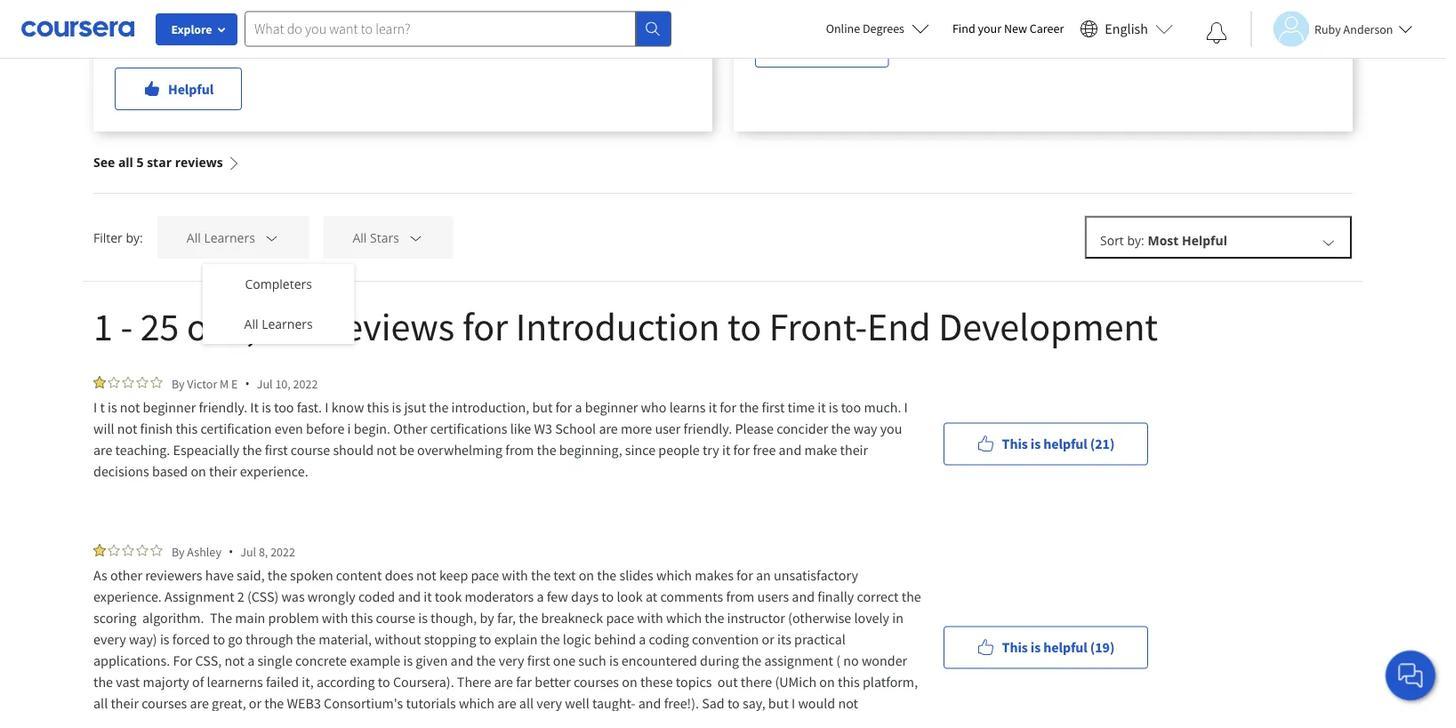 Task type: vqa. For each thing, say whether or not it's contained in the screenshot.
on inside I t is not beginner friendly. It is too fast. I know this is jsut the introduction, but for a beginner who learns it for the first time it is too much. I will not finish this certification even before i begin. Other certifications like W3 School are more user friendly. Please concider the way you are teaching. Espeacially the first course should not be overwhelming from the beginning, since people try it for free and make their decisions based on their experience.
yes



Task type: locate. For each thing, give the bounding box(es) containing it.
1 this from the top
[[1002, 435, 1028, 453]]

a
[[575, 398, 582, 416], [537, 588, 544, 606], [639, 631, 646, 648], [247, 652, 255, 670]]

0 horizontal spatial chevron down image
[[264, 230, 280, 246]]

pace
[[471, 567, 499, 584], [606, 609, 634, 627]]

0 vertical spatial pace
[[471, 567, 499, 584]]

learners down completers menu item
[[262, 316, 313, 333]]

look
[[617, 588, 643, 606]]

other
[[393, 420, 427, 438]]

1 horizontal spatial beginner
[[585, 398, 638, 416]]

helpful left (21) on the bottom right of page
[[1044, 435, 1088, 453]]

this is helpful (19)
[[1002, 639, 1115, 657]]

makes
[[695, 567, 734, 584]]

1 horizontal spatial too
[[841, 398, 861, 416]]

example
[[350, 652, 400, 670]]

please
[[735, 420, 774, 438]]

1 horizontal spatial first
[[527, 652, 550, 670]]

an
[[756, 567, 771, 584]]

menu
[[203, 264, 354, 344]]

first up better at left bottom
[[527, 652, 550, 670]]

0 vertical spatial jul
[[257, 376, 273, 392]]

chevron down image
[[264, 230, 280, 246], [1321, 234, 1337, 250]]

2 filled star image from the top
[[93, 544, 106, 557]]

all learners inside menu item
[[244, 316, 313, 333]]

1 vertical spatial very
[[537, 695, 562, 712]]

star image
[[108, 376, 120, 389], [150, 376, 163, 389], [108, 544, 120, 557], [122, 544, 134, 557]]

1 horizontal spatial learners
[[262, 316, 313, 333]]

0 horizontal spatial course
[[291, 441, 330, 459]]

2 horizontal spatial with
[[637, 609, 663, 627]]

finally
[[818, 588, 854, 606]]

and down "stopping"
[[451, 652, 473, 670]]

1 vertical spatial experience.
[[93, 588, 162, 606]]

0 vertical spatial first
[[762, 398, 785, 416]]

0 vertical spatial or
[[762, 631, 774, 648]]

jsut
[[404, 398, 426, 416]]

0 vertical spatial learners
[[204, 229, 255, 246]]

fast.
[[297, 398, 322, 416]]

1 horizontal spatial all
[[244, 316, 258, 333]]

2 by from the top
[[172, 544, 185, 560]]

0 vertical spatial all learners
[[187, 229, 255, 246]]

this is helpful (19) button
[[944, 627, 1148, 669]]

0 vertical spatial which
[[656, 567, 692, 584]]

it left the took
[[424, 588, 432, 606]]

jul
[[257, 376, 273, 392], [240, 544, 256, 560]]

2 beginner from the left
[[585, 398, 638, 416]]

1 horizontal spatial with
[[502, 567, 528, 584]]

from down like
[[505, 441, 534, 459]]

1 vertical spatial by
[[172, 544, 185, 560]]

0 horizontal spatial friendly.
[[199, 398, 247, 416]]

0 horizontal spatial first
[[265, 441, 288, 459]]

it
[[250, 398, 259, 416]]

introduction
[[498, 12, 572, 30]]

experience. inside as other reviewers have said, the spoken content does not keep pace with the text on the slides which makes for an unsatisfactory experience. assignment 2 (css) was wrongly coded and it took moderators a few days to look at comments from users and finally correct the scoring  algorithm.  the main problem with this course is though, by far, the breakneck pace with which the instructor (otherwise lovely in every way) is forced to go through the material, without stopping to explain the logic behind a coding convention or its practical applications. for css, not a single concrete example is given and the very first one such is encountered during the assignment ( no wonder the vast majorty of learnerns failed it, according to coursera). there are far better courses on these topics  out there (umich on this platform, all their courses are great, or the web3 consortium's tutorials which are all very well taught- and free!). sad to say, but i wou
[[93, 588, 162, 606]]

• up have on the left bottom of the page
[[229, 543, 233, 560]]

on up "days" at bottom left
[[579, 567, 594, 584]]

go
[[228, 631, 243, 648]]

very down better at left bottom
[[537, 695, 562, 712]]

by up reviewers
[[172, 544, 185, 560]]

moderators
[[465, 588, 534, 606]]

development.
[[115, 34, 198, 52]]

e
[[231, 376, 238, 392]]

free
[[753, 441, 776, 459]]

better
[[535, 673, 571, 691]]

chevron down image inside "all learners" dropdown button
[[264, 230, 280, 246]]

learners up completers on the top of the page
[[204, 229, 255, 246]]

a inside i t is not beginner friendly. it is too fast. i know this is jsut the introduction, but for a beginner who learns it for the first time it is too much. i will not finish this certification even before i begin. other certifications like w3 school are more user friendly. please concider the way you are teaching. espeacially the first course should not be overwhelming from the beginning, since people try it for free and make their decisions based on their experience.
[[575, 398, 582, 416]]

filled star image for i
[[93, 376, 106, 389]]

given
[[416, 652, 448, 670]]

all stars button
[[323, 216, 453, 259]]

experience
[[160, 12, 225, 30]]

logic
[[563, 631, 591, 648]]

0 horizontal spatial all
[[187, 229, 201, 246]]

2 this from the top
[[1002, 639, 1028, 657]]

completers menu item
[[203, 264, 354, 304]]

too up way
[[841, 398, 861, 416]]

new
[[1004, 20, 1027, 36]]

2022 right 10,
[[293, 376, 318, 392]]

coded
[[358, 588, 395, 606]]

by inside "by victor m e • jul 10, 2022"
[[172, 376, 185, 392]]

their down 'espeacially'
[[209, 463, 237, 480]]

experience. down other
[[93, 588, 162, 606]]

since
[[625, 441, 656, 459]]

all learners down completers menu item
[[244, 316, 313, 333]]

their down vast
[[111, 695, 139, 712]]

there
[[457, 673, 491, 691]]

on inside i t is not beginner friendly. it is too fast. i know this is jsut the introduction, but for a beginner who learns it for the first time it is too much. i will not finish this certification even before i begin. other certifications like w3 school are more user friendly. please concider the way you are teaching. espeacially the first course should not be overwhelming from the beginning, since people try it for free and make their decisions based on their experience.
[[191, 463, 206, 480]]

learnerns
[[207, 673, 263, 691]]

a up 'school'
[[575, 398, 582, 416]]

this inside button
[[1002, 639, 1028, 657]]

1 vertical spatial filled star image
[[93, 544, 106, 557]]

0 vertical spatial this
[[1002, 435, 1028, 453]]

1 horizontal spatial but
[[768, 695, 789, 712]]

few
[[547, 588, 568, 606]]

1 horizontal spatial all
[[118, 154, 133, 171]]

all for all stars button
[[353, 229, 367, 246]]

1 vertical spatial course
[[376, 609, 415, 627]]

overall
[[115, 12, 157, 30]]

0 horizontal spatial from
[[505, 441, 534, 459]]

with down at
[[637, 609, 663, 627]]

2,326
[[227, 302, 314, 351]]

with up moderators
[[502, 567, 528, 584]]

all inside button
[[353, 229, 367, 246]]

5
[[137, 154, 144, 171]]

first
[[762, 398, 785, 416], [265, 441, 288, 459], [527, 652, 550, 670]]

1 too from the left
[[274, 398, 294, 416]]

0 vertical spatial but
[[532, 398, 553, 416]]

2022 inside "by victor m e • jul 10, 2022"
[[293, 376, 318, 392]]

beginner up more
[[585, 398, 638, 416]]

beginner
[[143, 398, 196, 416], [585, 398, 638, 416]]

your
[[978, 20, 1002, 36]]

1 vertical spatial helpful
[[1044, 639, 1088, 657]]

jul inside the by ashley • jul 8, 2022
[[240, 544, 256, 560]]

chat with us image
[[1396, 662, 1425, 690]]

1 vertical spatial or
[[249, 695, 262, 712]]

algorithm.
[[142, 609, 204, 627]]

single
[[257, 652, 293, 670]]

0 horizontal spatial too
[[274, 398, 294, 416]]

material,
[[319, 631, 372, 648]]

is left (19)
[[1031, 639, 1041, 657]]

all down completers on the top of the page
[[244, 316, 258, 333]]

0 vertical spatial course
[[291, 441, 330, 459]]

1 vertical spatial their
[[209, 463, 237, 480]]

the
[[429, 398, 449, 416], [739, 398, 759, 416], [831, 420, 851, 438], [242, 441, 262, 459], [537, 441, 556, 459], [268, 567, 287, 584], [531, 567, 551, 584], [597, 567, 617, 584], [902, 588, 921, 606], [519, 609, 538, 627], [705, 609, 724, 627], [296, 631, 316, 648], [540, 631, 560, 648], [476, 652, 496, 670], [742, 652, 762, 670], [93, 673, 113, 691], [264, 695, 284, 712]]

1 vertical spatial from
[[726, 588, 755, 606]]

i right the 'much.'
[[904, 398, 908, 416]]

all right the by:
[[187, 229, 201, 246]]

None search field
[[245, 11, 672, 47]]

0 horizontal spatial their
[[111, 695, 139, 712]]

overwhelming
[[417, 441, 503, 459]]

it right learns
[[709, 398, 717, 416]]

0 vertical spatial their
[[840, 441, 868, 459]]

but up "w3"
[[532, 398, 553, 416]]

1 horizontal spatial courses
[[574, 673, 619, 691]]

all learners inside dropdown button
[[187, 229, 255, 246]]

course inside as other reviewers have said, the spoken content does not keep pace with the text on the slides which makes for an unsatisfactory experience. assignment 2 (css) was wrongly coded and it took moderators a few days to look at comments from users and finally correct the scoring  algorithm.  the main problem with this course is though, by far, the breakneck pace with which the instructor (otherwise lovely in every way) is forced to go through the material, without stopping to explain the logic behind a coding convention or its practical applications. for css, not a single concrete example is given and the very first one such is encountered during the assignment ( no wonder the vast majorty of learnerns failed it, according to coursera). there are far better courses on these topics  out there (umich on this platform, all their courses are great, or the web3 consortium's tutorials which are all very well taught- and free!). sad to say, but i wou
[[376, 609, 415, 627]]

it inside as other reviewers have said, the spoken content does not keep pace with the text on the slides which makes for an unsatisfactory experience. assignment 2 (css) was wrongly coded and it took moderators a few days to look at comments from users and finally correct the scoring  algorithm.  the main problem with this course is though, by far, the breakneck pace with which the instructor (otherwise lovely in every way) is forced to go through the material, without stopping to explain the logic behind a coding convention or its practical applications. for css, not a single concrete example is given and the very first one such is encountered during the assignment ( no wonder the vast majorty of learnerns failed it, according to coursera). there are far better courses on these topics  out there (umich on this platform, all their courses are great, or the web3 consortium's tutorials which are all very well taught- and free!). sad to say, but i wou
[[424, 588, 432, 606]]

was up the problem
[[281, 588, 305, 606]]

0 vertical spatial filled star image
[[93, 376, 106, 389]]

w3
[[534, 420, 552, 438]]

which up comments
[[656, 567, 692, 584]]

1 vertical spatial of
[[192, 673, 204, 691]]

i right "fast."
[[325, 398, 329, 416]]

on down 'espeacially'
[[191, 463, 206, 480]]

2 vertical spatial which
[[459, 695, 495, 712]]

teaching.
[[115, 441, 170, 459]]

from inside as other reviewers have said, the spoken content does not keep pace with the text on the slides which makes for an unsatisfactory experience. assignment 2 (css) was wrongly coded and it took moderators a few days to look at comments from users and finally correct the scoring  algorithm.  the main problem with this course is though, by far, the breakneck pace with which the instructor (otherwise lovely in every way) is forced to go through the material, without stopping to explain the logic behind a coding convention or its practical applications. for css, not a single concrete example is given and the very first one such is encountered during the assignment ( no wonder the vast majorty of learnerns failed it, according to coursera). there are far better courses on these topics  out there (umich on this platform, all their courses are great, or the web3 consortium's tutorials which are all very well taught- and free!). sad to say, but i wou
[[726, 588, 755, 606]]

helpful inside button
[[1044, 435, 1088, 453]]

is left (21) on the bottom right of page
[[1031, 435, 1041, 453]]

helpful inside button
[[1044, 639, 1088, 657]]

make
[[804, 441, 837, 459]]

course up without
[[376, 609, 415, 627]]

this left (19)
[[1002, 639, 1028, 657]]

courses down majorty in the left bottom of the page
[[142, 695, 187, 712]]

1 horizontal spatial friendly.
[[684, 420, 732, 438]]

0 vertical spatial by
[[172, 376, 185, 392]]

1 vertical spatial •
[[229, 543, 233, 560]]

this for this is helpful (19)
[[1002, 639, 1028, 657]]

like
[[510, 420, 531, 438]]

0 horizontal spatial courses
[[142, 695, 187, 712]]

failed
[[266, 673, 299, 691]]

2022 right 8,
[[271, 544, 295, 560]]

(21)
[[1090, 435, 1115, 453]]

experience. inside i t is not beginner friendly. it is too fast. i know this is jsut the introduction, but for a beginner who learns it for the first time it is too much. i will not finish this certification even before i begin. other certifications like w3 school are more user friendly. please concider the way you are teaching. espeacially the first course should not be overwhelming from the beginning, since people try it for free and make their decisions based on their experience.
[[240, 463, 308, 480]]

problem
[[268, 609, 319, 627]]

content
[[336, 567, 382, 584]]

0 horizontal spatial experience.
[[93, 588, 162, 606]]

2 horizontal spatial all
[[519, 695, 534, 712]]

their down way
[[840, 441, 868, 459]]

with down the 'wrongly'
[[322, 609, 348, 627]]

1 horizontal spatial experience.
[[240, 463, 308, 480]]

of right 25
[[187, 302, 219, 351]]

2 vertical spatial first
[[527, 652, 550, 670]]

are left far
[[494, 673, 513, 691]]

1 vertical spatial 2022
[[271, 544, 295, 560]]

all left the 5
[[118, 154, 133, 171]]

helpful for (21)
[[1044, 435, 1088, 453]]

i
[[93, 398, 97, 416], [325, 398, 329, 416], [904, 398, 908, 416], [792, 695, 795, 712]]

1 horizontal spatial was
[[281, 588, 305, 606]]

for up introduction,
[[462, 302, 508, 351]]

this inside button
[[1002, 435, 1028, 453]]

0 horizontal spatial pace
[[471, 567, 499, 584]]

users
[[757, 588, 789, 606]]

user
[[655, 420, 681, 438]]

0 vertical spatial 2022
[[293, 376, 318, 392]]

all down 'applications.'
[[93, 695, 108, 712]]

beginner up finish
[[143, 398, 196, 416]]

course down the before
[[291, 441, 330, 459]]

experience. down 'even' at the left bottom
[[240, 463, 308, 480]]

1 horizontal spatial •
[[245, 375, 250, 392]]

0 vertical spatial of
[[187, 302, 219, 351]]

every
[[93, 631, 126, 648]]

1 vertical spatial but
[[768, 695, 789, 712]]

• right e
[[245, 375, 250, 392]]

1 beginner from the left
[[143, 398, 196, 416]]

sad
[[702, 695, 725, 712]]

1 filled star image from the top
[[93, 376, 106, 389]]

it right try
[[722, 441, 730, 459]]

find
[[953, 20, 975, 36]]

for
[[173, 652, 192, 670]]

very down "explain"
[[499, 652, 524, 670]]

it inside "overall experience was great as it was basically about basics and introduction to web development."
[[303, 12, 311, 30]]

is
[[108, 398, 117, 416], [262, 398, 271, 416], [392, 398, 401, 416], [829, 398, 838, 416], [1031, 435, 1041, 453], [418, 609, 428, 627], [160, 631, 169, 648], [1031, 639, 1041, 657], [403, 652, 413, 670], [609, 652, 619, 670]]

is right t
[[108, 398, 117, 416]]

1 horizontal spatial pace
[[606, 609, 634, 627]]

correct
[[857, 588, 899, 606]]

filled star image
[[93, 376, 106, 389], [93, 544, 106, 557]]

all inside dropdown button
[[187, 229, 201, 246]]

these
[[640, 673, 673, 691]]

this left (21) on the bottom right of page
[[1002, 435, 1028, 453]]

first down 'even' at the left bottom
[[265, 441, 288, 459]]

not right "does"
[[416, 567, 436, 584]]

by left victor
[[172, 376, 185, 392]]

certification
[[200, 420, 272, 438]]

espeacially
[[173, 441, 239, 459]]

1 by from the top
[[172, 376, 185, 392]]

0 horizontal spatial beginner
[[143, 398, 196, 416]]

ruby anderson
[[1315, 21, 1393, 37]]

1 horizontal spatial course
[[376, 609, 415, 627]]

to down example
[[378, 673, 390, 691]]

all left stars at top left
[[353, 229, 367, 246]]

0 vertical spatial helpful
[[1044, 435, 1088, 453]]

1 vertical spatial this
[[1002, 639, 1028, 657]]

1 horizontal spatial chevron down image
[[1321, 234, 1337, 250]]

1 horizontal spatial or
[[762, 631, 774, 648]]

all for "all learners" dropdown button
[[187, 229, 201, 246]]

2 horizontal spatial all
[[353, 229, 367, 246]]

is right way)
[[160, 631, 169, 648]]

are down the will
[[93, 441, 112, 459]]

of down css,
[[192, 673, 204, 691]]

(css)
[[247, 588, 279, 606]]

2 horizontal spatial first
[[762, 398, 785, 416]]

comments
[[660, 588, 723, 606]]

1 vertical spatial jul
[[240, 544, 256, 560]]

from up instructor at the right bottom of page
[[726, 588, 755, 606]]

1 horizontal spatial very
[[537, 695, 562, 712]]

to right sad
[[727, 695, 740, 712]]

1 vertical spatial learners
[[262, 316, 313, 333]]

i down (umich
[[792, 695, 795, 712]]

friendly.
[[199, 398, 247, 416], [684, 420, 732, 438]]

all down far
[[519, 695, 534, 712]]

by inside the by ashley • jul 8, 2022
[[172, 544, 185, 560]]

at
[[646, 588, 657, 606]]

helpful
[[168, 80, 214, 98]]

which down there
[[459, 695, 495, 712]]

said,
[[237, 567, 265, 584]]

0 horizontal spatial learners
[[204, 229, 255, 246]]

0 vertical spatial friendly.
[[199, 398, 247, 416]]

well
[[565, 695, 590, 712]]

as
[[93, 567, 107, 584]]

from inside i t is not beginner friendly. it is too fast. i know this is jsut the introduction, but for a beginner who learns it for the first time it is too much. i will not finish this certification even before i begin. other certifications like w3 school are more user friendly. please concider the way you are teaching. espeacially the first course should not be overwhelming from the beginning, since people try it for free and make their decisions based on their experience.
[[505, 441, 534, 459]]

0 vertical spatial •
[[245, 375, 250, 392]]

it right time
[[818, 398, 826, 416]]

0 vertical spatial from
[[505, 441, 534, 459]]

too up 'even' at the left bottom
[[274, 398, 294, 416]]

2 vertical spatial their
[[111, 695, 139, 712]]

0 horizontal spatial but
[[532, 398, 553, 416]]

star image
[[122, 376, 134, 389], [136, 376, 149, 389], [136, 544, 149, 557], [150, 544, 163, 557]]

which down comments
[[666, 609, 702, 627]]

front-
[[769, 302, 867, 351]]

all learners menu item
[[203, 304, 354, 344]]

filter by:
[[93, 229, 143, 246]]

2 helpful from the top
[[1044, 639, 1088, 657]]

1 horizontal spatial from
[[726, 588, 755, 606]]

reviews
[[322, 302, 455, 351]]

ruby
[[1315, 21, 1341, 37]]

filled star image for as
[[93, 544, 106, 557]]

school
[[555, 420, 596, 438]]

1 vertical spatial all learners
[[244, 316, 313, 333]]

1 vertical spatial courses
[[142, 695, 187, 712]]

it right as
[[303, 12, 311, 30]]

0 horizontal spatial with
[[322, 609, 348, 627]]

to left the web
[[575, 12, 588, 30]]

learners inside dropdown button
[[204, 229, 255, 246]]

but right say,
[[768, 695, 789, 712]]

or right great, at left
[[249, 695, 262, 712]]

in
[[892, 609, 904, 627]]

1 vertical spatial friendly.
[[684, 420, 732, 438]]

0 vertical spatial experience.
[[240, 463, 308, 480]]

and right basics
[[472, 12, 495, 30]]

courses down such
[[574, 673, 619, 691]]

0 vertical spatial very
[[499, 652, 524, 670]]

filled star image up 'as'
[[93, 544, 106, 557]]

first left time
[[762, 398, 785, 416]]

1 horizontal spatial their
[[209, 463, 237, 480]]

show notifications image
[[1206, 22, 1227, 44]]

was left great
[[227, 12, 251, 30]]

first inside as other reviewers have said, the spoken content does not keep pace with the text on the slides which makes for an unsatisfactory experience. assignment 2 (css) was wrongly coded and it took moderators a few days to look at comments from users and finally correct the scoring  algorithm.  the main problem with this course is though, by far, the breakneck pace with which the instructor (otherwise lovely in every way) is forced to go through the material, without stopping to explain the logic behind a coding convention or its practical applications. for css, not a single concrete example is given and the very first one such is encountered during the assignment ( no wonder the vast majorty of learnerns failed it, according to coursera). there are far better courses on these topics  out there (umich on this platform, all their courses are great, or the web3 consortium's tutorials which are all very well taught- and free!). sad to say, but i wou
[[527, 652, 550, 670]]

by
[[172, 376, 185, 392], [172, 544, 185, 560]]

1 helpful from the top
[[1044, 435, 1088, 453]]

a left coding
[[639, 631, 646, 648]]



Task type: describe. For each thing, give the bounding box(es) containing it.
is inside button
[[1031, 435, 1041, 453]]

is inside button
[[1031, 639, 1041, 657]]

one
[[553, 652, 576, 670]]

way
[[854, 420, 877, 438]]

not up learnerns
[[224, 652, 245, 670]]

spoken
[[290, 567, 333, 584]]

much.
[[864, 398, 901, 416]]

is left given
[[403, 652, 413, 670]]

chevron down image
[[408, 230, 424, 246]]

star image up finish
[[136, 376, 149, 389]]

find your new career
[[953, 20, 1064, 36]]

but inside i t is not beginner friendly. it is too fast. i know this is jsut the introduction, but for a beginner who learns it for the first time it is too much. i will not finish this certification even before i begin. other certifications like w3 school are more user friendly. please concider the way you are teaching. espeacially the first course should not be overwhelming from the beginning, since people try it for free and make their decisions based on their experience.
[[532, 398, 553, 416]]

2 horizontal spatial their
[[840, 441, 868, 459]]

menu containing completers
[[203, 264, 354, 344]]

2 horizontal spatial was
[[314, 12, 337, 30]]

jul inside "by victor m e • jul 10, 2022"
[[257, 376, 273, 392]]

and down the these
[[638, 695, 661, 712]]

not right the will
[[117, 420, 137, 438]]

2022 inside the by ashley • jul 8, 2022
[[271, 544, 295, 560]]

more
[[621, 420, 652, 438]]

web
[[591, 12, 616, 30]]

is down "behind"
[[609, 652, 619, 670]]

on up taught-
[[622, 673, 637, 691]]

0 vertical spatial courses
[[574, 673, 619, 691]]

this is helpful (21)
[[1002, 435, 1115, 453]]

What do you want to learn? text field
[[245, 11, 636, 47]]

to inside "overall experience was great as it was basically about basics and introduction to web development."
[[575, 12, 588, 30]]

tutorials
[[406, 695, 456, 712]]

not left be
[[377, 441, 397, 459]]

should
[[333, 441, 374, 459]]

no
[[843, 652, 859, 670]]

topics
[[676, 673, 712, 691]]

1
[[93, 302, 113, 351]]

to left "front-"
[[728, 302, 761, 351]]

see
[[93, 154, 115, 171]]

encountered
[[622, 652, 697, 670]]

star image up reviewers
[[150, 544, 163, 557]]

t
[[100, 398, 105, 416]]

begin.
[[354, 420, 391, 438]]

it,
[[302, 673, 314, 691]]

but inside as other reviewers have said, the spoken content does not keep pace with the text on the slides which makes for an unsatisfactory experience. assignment 2 (css) was wrongly coded and it took moderators a few days to look at comments from users and finally correct the scoring  algorithm.  the main problem with this course is though, by far, the breakneck pace with which the instructor (otherwise lovely in every way) is forced to go through the material, without stopping to explain the logic behind a coding convention or its practical applications. for css, not a single concrete example is given and the very first one such is encountered during the assignment ( no wonder the vast majorty of learnerns failed it, according to coursera). there are far better courses on these topics  out there (umich on this platform, all their courses are great, or the web3 consortium's tutorials which are all very well taught- and free!). sad to say, but i wou
[[768, 695, 789, 712]]

a left single
[[247, 652, 255, 670]]

all learners button
[[157, 216, 309, 259]]

are left great, at left
[[190, 695, 209, 712]]

web3
[[287, 695, 321, 712]]

this for this is helpful (21)
[[1002, 435, 1028, 453]]

for left free
[[733, 441, 750, 459]]

will
[[93, 420, 114, 438]]

have
[[205, 567, 234, 584]]

and down "does"
[[398, 588, 421, 606]]

coursera image
[[21, 14, 134, 43]]

is left the though,
[[418, 609, 428, 627]]

to left look
[[602, 588, 614, 606]]

all inside see all 5 star reviews button
[[118, 154, 133, 171]]

development
[[939, 302, 1158, 351]]

according
[[317, 673, 375, 691]]

learners inside menu item
[[262, 316, 313, 333]]

career
[[1030, 20, 1064, 36]]

based
[[152, 463, 188, 480]]

this up 'espeacially'
[[176, 420, 198, 438]]

is right time
[[829, 398, 838, 416]]

forced
[[172, 631, 210, 648]]

ruby anderson button
[[1251, 11, 1413, 47]]

this down the coded
[[351, 609, 373, 627]]

such
[[578, 652, 606, 670]]

there
[[741, 673, 772, 691]]

are up beginning,
[[599, 420, 618, 438]]

and inside "overall experience was great as it was basically about basics and introduction to web development."
[[472, 12, 495, 30]]

0 horizontal spatial very
[[499, 652, 524, 670]]

great
[[253, 12, 284, 30]]

1 - 25 of 2,326 reviews for introduction to front-end development
[[93, 302, 1158, 351]]

anderson
[[1344, 21, 1393, 37]]

people
[[658, 441, 700, 459]]

time
[[788, 398, 815, 416]]

breakneck
[[541, 609, 603, 627]]

star image up other
[[136, 544, 149, 557]]

is right it
[[262, 398, 271, 416]]

all inside menu item
[[244, 316, 258, 333]]

0 horizontal spatial or
[[249, 695, 262, 712]]

as
[[287, 12, 300, 30]]

0 horizontal spatial •
[[229, 543, 233, 560]]

completers
[[245, 276, 312, 293]]

filter
[[93, 229, 123, 246]]

days
[[571, 588, 599, 606]]

and inside i t is not beginner friendly. it is too fast. i know this is jsut the introduction, but for a beginner who learns it for the first time it is too much. i will not finish this certification even before i begin. other certifications like w3 school are more user friendly. please concider the way you are teaching. espeacially the first course should not be overwhelming from the beginning, since people try it for free and make their decisions based on their experience.
[[779, 441, 802, 459]]

keep
[[439, 567, 468, 584]]

10,
[[275, 376, 291, 392]]

certifications
[[430, 420, 507, 438]]

this down no on the right of page
[[838, 673, 860, 691]]

online degrees
[[826, 20, 905, 36]]

star image down -
[[122, 376, 134, 389]]

find your new career link
[[944, 18, 1073, 40]]

by for not
[[172, 376, 185, 392]]

not right t
[[120, 398, 140, 416]]

assignment
[[764, 652, 833, 670]]

during
[[700, 652, 739, 670]]

to left go
[[213, 631, 225, 648]]

i left t
[[93, 398, 97, 416]]

by for have
[[172, 544, 185, 560]]

victor
[[187, 376, 217, 392]]

beginning,
[[559, 441, 622, 459]]

is left jsut
[[392, 398, 401, 416]]

i t is not beginner friendly. it is too fast. i know this is jsut the introduction, but for a beginner who learns it for the first time it is too much. i will not finish this certification even before i begin. other certifications like w3 school are more user friendly. please concider the way you are teaching. espeacially the first course should not be overwhelming from the beginning, since people try it for free and make their decisions based on their experience.
[[93, 398, 911, 480]]

degrees
[[863, 20, 905, 36]]

0 horizontal spatial was
[[227, 12, 251, 30]]

though,
[[431, 609, 477, 627]]

of inside as other reviewers have said, the spoken content does not keep pace with the text on the slides which makes for an unsatisfactory experience. assignment 2 (css) was wrongly coded and it took moderators a few days to look at comments from users and finally correct the scoring  algorithm.  the main problem with this course is though, by far, the breakneck pace with which the instructor (otherwise lovely in every way) is forced to go through the material, without stopping to explain the logic behind a coding convention or its practical applications. for css, not a single concrete example is given and the very first one such is encountered during the assignment ( no wonder the vast majorty of learnerns failed it, according to coursera). there are far better courses on these topics  out there (umich on this platform, all their courses are great, or the web3 consortium's tutorials which are all very well taught- and free!). sad to say, but i wou
[[192, 673, 204, 691]]

8,
[[259, 544, 268, 560]]

about
[[395, 12, 430, 30]]

way)
[[129, 631, 157, 648]]

the
[[210, 609, 232, 627]]

0 horizontal spatial all
[[93, 695, 108, 712]]

on right (umich
[[819, 673, 835, 691]]

course inside i t is not beginner friendly. it is too fast. i know this is jsut the introduction, but for a beginner who learns it for the first time it is too much. i will not finish this certification even before i begin. other certifications like w3 school are more user friendly. please concider the way you are teaching. espeacially the first course should not be overwhelming from the beginning, since people try it for free and make their decisions based on their experience.
[[291, 441, 330, 459]]

and down unsatisfactory
[[792, 588, 815, 606]]

far,
[[497, 609, 516, 627]]

took
[[435, 588, 462, 606]]

2 too from the left
[[841, 398, 861, 416]]

even
[[275, 420, 303, 438]]

i inside as other reviewers have said, the spoken content does not keep pace with the text on the slides which makes for an unsatisfactory experience. assignment 2 (css) was wrongly coded and it took moderators a few days to look at comments from users and finally correct the scoring  algorithm.  the main problem with this course is though, by far, the breakneck pace with which the instructor (otherwise lovely in every way) is forced to go through the material, without stopping to explain the logic behind a coding convention or its practical applications. for css, not a single concrete example is given and the very first one such is encountered during the assignment ( no wonder the vast majorty of learnerns failed it, according to coursera). there are far better courses on these topics  out there (umich on this platform, all their courses are great, or the web3 consortium's tutorials which are all very well taught- and free!). sad to say, but i wou
[[792, 695, 795, 712]]

assignment
[[165, 588, 234, 606]]

text
[[553, 567, 576, 584]]

main
[[235, 609, 265, 627]]

for inside as other reviewers have said, the spoken content does not keep pace with the text on the slides which makes for an unsatisfactory experience. assignment 2 (css) was wrongly coded and it took moderators a few days to look at comments from users and finally correct the scoring  algorithm.  the main problem with this course is though, by far, the breakneck pace with which the instructor (otherwise lovely in every way) is forced to go through the material, without stopping to explain the logic behind a coding convention or its practical applications. for css, not a single concrete example is given and the very first one such is encountered during the assignment ( no wonder the vast majorty of learnerns failed it, according to coursera). there are far better courses on these topics  out there (umich on this platform, all their courses are great, or the web3 consortium's tutorials which are all very well taught- and free!). sad to say, but i wou
[[737, 567, 753, 584]]

as other reviewers have said, the spoken content does not keep pace with the text on the slides which makes for an unsatisfactory experience. assignment 2 (css) was wrongly coded and it took moderators a few days to look at comments from users and finally correct the scoring  algorithm.  the main problem with this course is though, by far, the breakneck pace with which the instructor (otherwise lovely in every way) is forced to go through the material, without stopping to explain the logic behind a coding convention or its practical applications. for css, not a single concrete example is given and the very first one such is encountered during the assignment ( no wonder the vast majorty of learnerns failed it, according to coursera). there are far better courses on these topics  out there (umich on this platform, all their courses are great, or the web3 consortium's tutorials which are all very well taught- and free!). sad to say, but i wou
[[93, 567, 924, 712]]

convention
[[692, 631, 759, 648]]

learns
[[669, 398, 706, 416]]

helpful?
[[809, 37, 861, 55]]

helpful for (19)
[[1044, 639, 1088, 657]]

was inside as other reviewers have said, the spoken content does not keep pace with the text on the slides which makes for an unsatisfactory experience. assignment 2 (css) was wrongly coded and it took moderators a few days to look at comments from users and finally correct the scoring  algorithm.  the main problem with this course is though, by far, the breakneck pace with which the instructor (otherwise lovely in every way) is forced to go through the material, without stopping to explain the logic behind a coding convention or its practical applications. for css, not a single concrete example is given and the very first one such is encountered during the assignment ( no wonder the vast majorty of learnerns failed it, according to coursera). there are far better courses on these topics  out there (umich on this platform, all their courses are great, or the web3 consortium's tutorials which are all very well taught- and free!). sad to say, but i wou
[[281, 588, 305, 606]]

english
[[1105, 20, 1148, 38]]

for up 'school'
[[556, 398, 572, 416]]

m
[[220, 376, 229, 392]]

explore button
[[156, 13, 237, 45]]

a left few
[[537, 588, 544, 606]]

taught-
[[592, 695, 636, 712]]

scoring
[[93, 609, 137, 627]]

css,
[[195, 652, 222, 670]]

basically
[[340, 12, 392, 30]]

does
[[385, 567, 414, 584]]

i
[[347, 420, 351, 438]]

1 vertical spatial first
[[265, 441, 288, 459]]

are down far
[[497, 695, 516, 712]]

concrete
[[295, 652, 347, 670]]

applications.
[[93, 652, 170, 670]]

to down by
[[479, 631, 491, 648]]

this up begin.
[[367, 398, 389, 416]]

platform,
[[863, 673, 918, 691]]

their inside as other reviewers have said, the spoken content does not keep pace with the text on the slides which makes for an unsatisfactory experience. assignment 2 (css) was wrongly coded and it took moderators a few days to look at comments from users and finally correct the scoring  algorithm.  the main problem with this course is though, by far, the breakneck pace with which the instructor (otherwise lovely in every way) is forced to go through the material, without stopping to explain the logic behind a coding convention or its practical applications. for css, not a single concrete example is given and the very first one such is encountered during the assignment ( no wonder the vast majorty of learnerns failed it, according to coursera). there are far better courses on these topics  out there (umich on this platform, all their courses are great, or the web3 consortium's tutorials which are all very well taught- and free!). sad to say, but i wou
[[111, 695, 139, 712]]

1 vertical spatial which
[[666, 609, 702, 627]]

great,
[[212, 695, 246, 712]]

for up please
[[720, 398, 736, 416]]

by victor m e • jul 10, 2022
[[172, 375, 318, 392]]

1 vertical spatial pace
[[606, 609, 634, 627]]

explain
[[494, 631, 538, 648]]

2
[[237, 588, 244, 606]]



